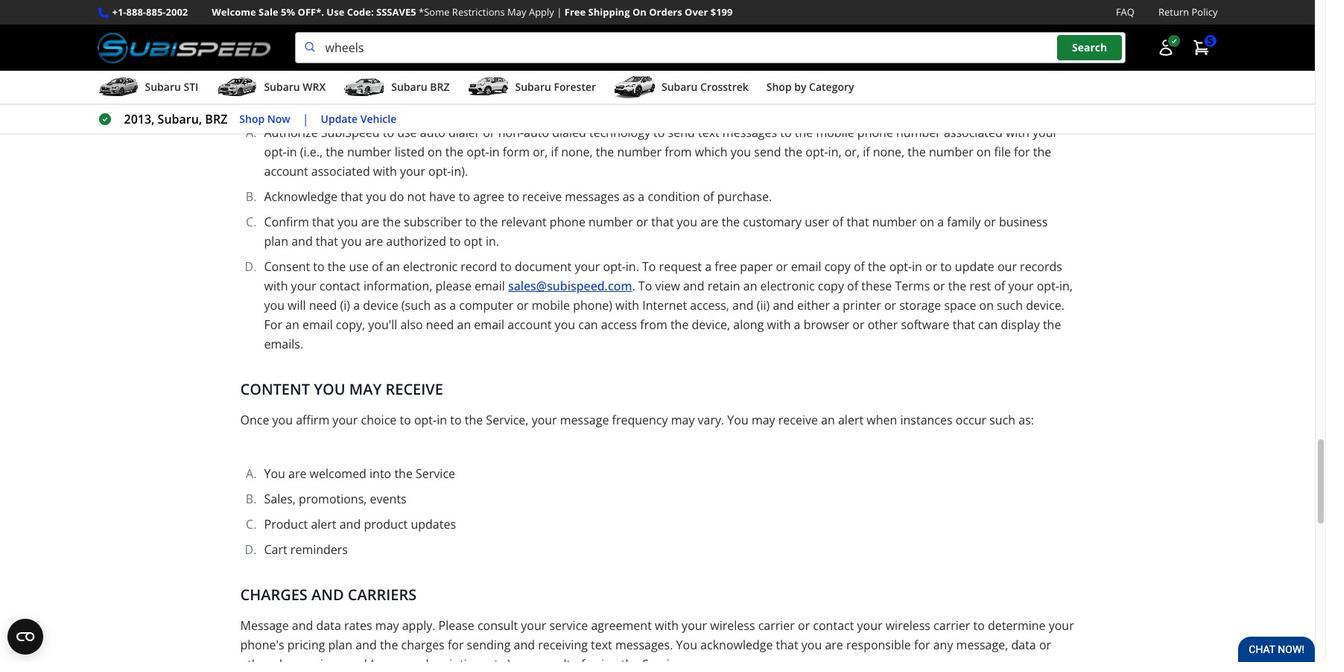 Task type: describe. For each thing, give the bounding box(es) containing it.
have
[[429, 189, 456, 205]]

contact inside consent to the use of an electronic record to document your opt-in. to request a free paper or email copy of the opt-in or to update our records with your contact information, please email
[[320, 278, 361, 295]]

product alert and product updates
[[264, 517, 456, 533]]

subaru crosstrek
[[662, 80, 749, 94]]

product
[[264, 517, 308, 533]]

you right 'may'
[[529, 13, 550, 29]]

0 vertical spatial receive
[[522, 189, 562, 205]]

you up (i)
[[341, 233, 362, 250]]

pricing
[[288, 637, 325, 654]]

faq link
[[1117, 4, 1135, 20]]

free
[[565, 5, 586, 19]]

you right once
[[272, 412, 293, 429]]

an left when
[[822, 412, 835, 429]]

and down request
[[684, 278, 705, 295]]

subaru for subaru forester
[[515, 80, 551, 94]]

conditions.
[[853, 0, 914, 10]]

you up "sales,"
[[264, 466, 285, 482]]

you'll
[[368, 317, 398, 333]]

opt- up have
[[429, 163, 451, 180]]

a subaru crosstrek thumbnail image image
[[614, 76, 656, 98]]

a inside confirm that you are the subscriber to the relevant phone number or that you are the customary user of that number on a family or business plan and that you are authorized to opt in.
[[938, 214, 945, 230]]

0 horizontal spatial data
[[316, 618, 341, 634]]

stop
[[920, 13, 945, 29]]

with down .
[[616, 298, 640, 314]]

0 vertical spatial agree
[[710, 0, 742, 10]]

1 horizontal spatial if
[[863, 144, 870, 160]]

may left vary.
[[671, 412, 695, 429]]

are up "sales,"
[[288, 466, 307, 482]]

to inside consent to the use of an electronic record to document your opt-in. to request a free paper or email copy of the opt-in or to update our records with your contact information, please email
[[643, 259, 656, 275]]

at
[[1059, 13, 1069, 29]]

update vehicle
[[321, 112, 397, 126]]

responsible
[[847, 637, 912, 654]]

please
[[436, 278, 472, 295]]

0 horizontal spatial associated
[[311, 163, 370, 180]]

(such
[[402, 298, 431, 314]]

1 vertical spatial alert
[[311, 517, 337, 533]]

form
[[503, 144, 530, 160]]

1 horizontal spatial service,
[[486, 412, 529, 429]]

policy
[[1192, 5, 1218, 19]]

email up either
[[791, 259, 822, 275]]

any inside enrollment in the service requires you to provide your mobile phone number and to agree to these terms and conditions. you may not enroll if you are under 18 years old. before the service will start, you will need to agree to these terms. subispeed reserves the right to stop offering the service at any time with or without notice.
[[240, 32, 260, 49]]

a down please
[[450, 298, 456, 314]]

5%
[[281, 5, 295, 19]]

*some restrictions may apply | free shipping on orders over $199
[[419, 5, 733, 19]]

service left at
[[1016, 13, 1056, 29]]

and up the along
[[733, 298, 754, 314]]

orders
[[649, 5, 683, 19]]

and left $199
[[672, 0, 693, 10]]

text inside message and data rates may apply. please consult your service agreement with your wireless carrier or contact your wireless carrier to determine your phone's pricing plan and the charges for sending and receiving text messages. you acknowledge that you are responsible for any message, data or other charges incurred (usage, subscription, etc.) as a result of using the service.
[[591, 637, 613, 654]]

affirm
[[296, 412, 330, 429]]

you right requires
[[432, 0, 452, 10]]

you right enroll
[[1035, 0, 1056, 10]]

subispeed logo image
[[97, 32, 271, 63]]

in down the receive
[[437, 412, 447, 429]]

using
[[589, 657, 618, 663]]

in inside enrollment in the service requires you to provide your mobile phone number and to agree to these terms and conditions. you may not enroll if you are under 18 years old. before the service will start, you will need to agree to these terms. subispeed reserves the right to stop offering the service at any time with or without notice.
[[305, 0, 315, 10]]

0 horizontal spatial agree
[[473, 189, 505, 205]]

offering
[[948, 13, 992, 29]]

opt- down shop by category dropdown button
[[806, 144, 829, 160]]

update
[[321, 112, 358, 126]]

on left file
[[977, 144, 992, 160]]

1 horizontal spatial |
[[557, 5, 562, 19]]

1 horizontal spatial for
[[915, 637, 931, 654]]

sales,
[[264, 491, 296, 508]]

plan inside message and data rates may apply. please consult your service agreement with your wireless carrier or contact your wireless carrier to determine your phone's pricing plan and the charges for sending and receiving text messages. you acknowledge that you are responsible for any message, data or other charges incurred (usage, subscription, etc.) as a result of using the service.
[[328, 637, 353, 654]]

2 auto from the left
[[524, 125, 549, 141]]

0 horizontal spatial not
[[407, 189, 426, 205]]

2 horizontal spatial will
[[553, 13, 571, 29]]

an right "for"
[[286, 317, 299, 333]]

you inside enrollment in the service requires you to provide your mobile phone number and to agree to these terms and conditions. you may not enroll if you are under 18 years old. before the service will start, you will need to agree to these terms. subispeed reserves the right to stop offering the service at any time with or without notice.
[[917, 0, 938, 10]]

electronic for please
[[403, 259, 458, 275]]

2 horizontal spatial as
[[623, 189, 635, 205]]

may inside message and data rates may apply. please consult your service agreement with your wireless carrier or contact your wireless carrier to determine your phone's pricing plan and the charges for sending and receiving text messages. you acknowledge that you are responsible for any message, data or other charges incurred (usage, subscription, etc.) as a result of using the service.
[[376, 618, 399, 634]]

mobile inside . to view and retain an electronic copy of these terms or the rest of your opt-in, you will need (i) a device (such as a computer or mobile phone) with internet access, and (ii) and either a printer or storage space on such device. for an email copy, you'll also need an email account you can access from the device, along with a browser or other software that can display the emails.
[[532, 298, 570, 314]]

1 horizontal spatial alert
[[839, 412, 864, 429]]

use for to
[[397, 125, 417, 141]]

paper
[[740, 259, 773, 275]]

in. inside consent to the use of an electronic record to document your opt-in. to request a free paper or email copy of the opt-in or to update our records with your contact information, please email
[[626, 259, 639, 275]]

display
[[1001, 317, 1040, 333]]

receive
[[386, 380, 443, 400]]

when
[[867, 412, 898, 429]]

0 vertical spatial into
[[296, 71, 318, 87]]

email down computer
[[474, 317, 505, 333]]

with inside consent to the use of an electronic record to document your opt-in. to request a free paper or email copy of the opt-in or to update our records with your contact information, please email
[[264, 278, 288, 295]]

you right vary.
[[728, 412, 749, 429]]

you right confirm
[[338, 214, 358, 230]]

determine
[[988, 618, 1046, 634]]

phone inside authorize subispeed to use auto dialer or non-auto dialed technology to send text messages to the mobile phone number associated with your opt-in (i.e., the number listed on the opt-in form or, if none, the number from which you send the opt-in, or, if none, the number on file for the account associated with your opt-in).
[[858, 125, 894, 141]]

subaru sti button
[[97, 74, 199, 104]]

0 horizontal spatial if
[[551, 144, 558, 160]]

with up the do
[[373, 163, 397, 180]]

mobile inside authorize subispeed to use auto dialer or non-auto dialed technology to send text messages to the mobile phone number associated with your opt-in (i.e., the number listed on the opt-in form or, if none, the number from which you send the opt-in, or, if none, the number on file for the account associated with your opt-in).
[[817, 125, 855, 141]]

shop by category
[[767, 80, 855, 94]]

choice
[[361, 412, 397, 429]]

return policy
[[1159, 5, 1218, 19]]

0 horizontal spatial send
[[668, 125, 695, 141]]

information,
[[364, 278, 433, 295]]

are left authorized
[[365, 233, 383, 250]]

opt- down the authorize
[[264, 144, 287, 160]]

contact inside message and data rates may apply. please consult your service agreement with your wireless carrier or contact your wireless carrier to determine your phone's pricing plan and the charges for sending and receiving text messages. you acknowledge that you are responsible for any message, data or other charges incurred (usage, subscription, etc.) as a result of using the service.
[[813, 618, 855, 634]]

1 or, from the left
[[533, 144, 548, 160]]

sti
[[184, 80, 199, 94]]

(i)
[[340, 298, 350, 314]]

sales@subispeed.com
[[508, 278, 632, 295]]

brz inside dropdown button
[[430, 80, 450, 94]]

an down paper
[[744, 278, 758, 295]]

you inside message and data rates may apply. please consult your service agreement with your wireless carrier or contact your wireless carrier to determine your phone's pricing plan and the charges for sending and receiving text messages. you acknowledge that you are responsible for any message, data or other charges incurred (usage, subscription, etc.) as a result of using the service.
[[802, 637, 822, 654]]

product
[[364, 517, 408, 533]]

update
[[955, 259, 995, 275]]

once
[[240, 412, 269, 429]]

subaru for subaru crosstrek
[[662, 80, 698, 94]]

receiving
[[538, 637, 588, 654]]

sale
[[259, 5, 279, 19]]

authorize subispeed to use auto dialer or non-auto dialed technology to send text messages to the mobile phone number associated with your opt-in (i.e., the number listed on the opt-in form or, if none, the number from which you send the opt-in, or, if none, the number on file for the account associated with your opt-in).
[[264, 125, 1058, 180]]

0 horizontal spatial charges
[[274, 657, 317, 663]]

are left subscriber
[[361, 214, 380, 230]]

request
[[659, 259, 702, 275]]

start,
[[497, 13, 526, 29]]

may inside enrollment in the service requires you to provide your mobile phone number and to agree to these terms and conditions. you may not enroll if you are under 18 years old. before the service will start, you will need to agree to these terms. subispeed reserves the right to stop offering the service at any time with or without notice.
[[942, 0, 965, 10]]

2 can from the left
[[979, 317, 998, 333]]

opt- up phone)
[[603, 259, 626, 275]]

with up file
[[1006, 125, 1030, 141]]

dialer
[[449, 125, 480, 141]]

you inside message and data rates may apply. please consult your service agreement with your wireless carrier or contact your wireless carrier to determine your phone's pricing plan and the charges for sending and receiving text messages. you acknowledge that you are responsible for any message, data or other charges incurred (usage, subscription, etc.) as a result of using the service.
[[677, 637, 698, 654]]

0 vertical spatial service,
[[342, 71, 385, 87]]

acknowledge that you do not have to agree to receive messages as a condition of purchase.
[[264, 189, 772, 205]]

a right (i)
[[353, 298, 360, 314]]

apply.
[[402, 618, 436, 634]]

restrictions
[[452, 5, 505, 19]]

messages.
[[616, 637, 673, 654]]

retain
[[708, 278, 741, 295]]

0 horizontal spatial for
[[448, 637, 464, 654]]

shop for shop by category
[[767, 80, 792, 94]]

do
[[390, 189, 404, 205]]

1 vertical spatial into
[[370, 466, 392, 482]]

email up computer
[[475, 278, 505, 295]]

subaru,
[[158, 111, 202, 128]]

opt- down the dialer
[[467, 144, 489, 160]]

may
[[349, 380, 382, 400]]

in down the authorize
[[287, 144, 297, 160]]

1 auto from the left
[[420, 125, 446, 141]]

0 horizontal spatial need
[[309, 298, 337, 314]]

our
[[998, 259, 1017, 275]]

in. inside confirm that you are the subscriber to the relevant phone number or that you are the customary user of that number on a family or business plan and that you are authorized to opt in.
[[486, 233, 499, 250]]

1 vertical spatial messages
[[565, 189, 620, 205]]

subaru brz button
[[344, 74, 450, 104]]

2013,
[[124, 111, 155, 128]]

for
[[264, 317, 282, 333]]

that inside message and data rates may apply. please consult your service agreement with your wireless carrier or contact your wireless carrier to determine your phone's pricing plan and the charges for sending and receiving text messages. you acknowledge that you are responsible for any message, data or other charges incurred (usage, subscription, etc.) as a result of using the service.
[[776, 637, 799, 654]]

without
[[334, 32, 376, 49]]

1 horizontal spatial receive
[[779, 412, 818, 429]]

an down computer
[[457, 317, 471, 333]]

and down the consult
[[514, 637, 535, 654]]

enroll
[[990, 0, 1022, 10]]

may
[[508, 5, 527, 19]]

over
[[685, 5, 708, 19]]

occur
[[956, 412, 987, 429]]

1 none, from the left
[[561, 144, 593, 160]]

terms.
[[702, 13, 740, 29]]

phone inside enrollment in the service requires you to provide your mobile phone number and to agree to these terms and conditions. you may not enroll if you are under 18 years old. before the service will start, you will need to agree to these terms. subispeed reserves the right to stop offering the service at any time with or without notice.
[[585, 0, 621, 10]]

1 vertical spatial such
[[990, 412, 1016, 429]]

charges
[[240, 585, 308, 605]]

need inside enrollment in the service requires you to provide your mobile phone number and to agree to these terms and conditions. you may not enroll if you are under 18 years old. before the service will start, you will need to agree to these terms. subispeed reserves the right to stop offering the service at any time with or without notice.
[[574, 13, 602, 29]]

may right vary.
[[752, 412, 776, 429]]

1 vertical spatial these
[[669, 13, 699, 29]]

a left condition
[[638, 189, 645, 205]]

that inside . to view and retain an electronic copy of these terms or the rest of your opt-in, you will need (i) a device (such as a computer or mobile phone) with internet access, and (ii) and either a printer or storage space on such device. for an email copy, you'll also need an email account you can access from the device, along with a browser or other software that can display the emails.
[[953, 317, 976, 333]]

for inside authorize subispeed to use auto dialer or non-auto dialed technology to send text messages to the mobile phone number associated with your opt-in (i.e., the number listed on the opt-in form or, if none, the number from which you send the opt-in, or, if none, the number on file for the account associated with your opt-in).
[[1015, 144, 1031, 160]]

1 horizontal spatial agree
[[620, 13, 651, 29]]

return
[[1159, 5, 1190, 19]]

welcome
[[212, 5, 256, 19]]

under
[[262, 13, 295, 29]]

with down (ii)
[[767, 317, 791, 333]]

subispeed inside authorize subispeed to use auto dialer or non-auto dialed technology to send text messages to the mobile phone number associated with your opt-in (i.e., the number listed on the opt-in form or, if none, the number from which you send the opt-in, or, if none, the number on file for the account associated with your opt-in).
[[321, 125, 380, 141]]

mobile inside enrollment in the service requires you to provide your mobile phone number and to agree to these terms and conditions. you may not enroll if you are under 18 years old. before the service will start, you will need to agree to these terms. subispeed reserves the right to stop offering the service at any time with or without notice.
[[544, 0, 582, 10]]

access
[[601, 317, 637, 333]]

emails.
[[264, 336, 303, 353]]

1 vertical spatial data
[[1012, 637, 1037, 654]]

sales@subispeed.com link
[[508, 278, 632, 295]]

wrx
[[303, 80, 326, 94]]

phone's
[[240, 637, 284, 654]]

message,
[[957, 637, 1009, 654]]

on
[[633, 5, 647, 19]]

text inside authorize subispeed to use auto dialer or non-auto dialed technology to send text messages to the mobile phone number associated with your opt-in (i.e., the number listed on the opt-in form or, if none, the number from which you send the opt-in, or, if none, the number on file for the account associated with your opt-in).
[[698, 125, 720, 141]]

either
[[798, 298, 830, 314]]

content you may receive
[[240, 380, 443, 400]]

1 horizontal spatial will
[[476, 13, 494, 29]]

1 vertical spatial brz
[[205, 111, 228, 128]]

opt- down the receive
[[414, 412, 437, 429]]

you
[[314, 380, 346, 400]]

these inside . to view and retain an electronic copy of these terms or the rest of your opt-in, you will need (i) a device (such as a computer or mobile phone) with internet access, and (ii) and either a printer or storage space on such device. for an email copy, you'll also need an email account you can access from the device, along with a browser or other software that can display the emails.
[[862, 278, 893, 295]]

2 or, from the left
[[845, 144, 860, 160]]

consult
[[478, 618, 518, 634]]

authorize
[[264, 125, 318, 141]]

notice.
[[379, 32, 417, 49]]



Task type: locate. For each thing, give the bounding box(es) containing it.
on inside confirm that you are the subscriber to the relevant phone number or that you are the customary user of that number on a family or business plan and that you are authorized to opt in.
[[920, 214, 935, 230]]

subaru for subaru sti
[[145, 80, 181, 94]]

in, down category
[[829, 144, 842, 160]]

a left result on the left bottom
[[530, 657, 536, 663]]

your
[[515, 0, 541, 10], [1033, 125, 1058, 141], [400, 163, 426, 180], [575, 259, 600, 275], [291, 278, 317, 295], [1009, 278, 1034, 295], [333, 412, 358, 429], [532, 412, 557, 429], [521, 618, 547, 634], [682, 618, 707, 634], [858, 618, 883, 634], [1049, 618, 1075, 634]]

incurred
[[320, 657, 367, 663]]

1 horizontal spatial send
[[755, 144, 782, 160]]

other inside . to view and retain an electronic copy of these terms or the rest of your opt-in, you will need (i) a device (such as a computer or mobile phone) with internet access, and (ii) and either a printer or storage space on such device. for an email copy, you'll also need an email account you can access from the device, along with a browser or other software that can display the emails.
[[868, 317, 898, 333]]

or, right form
[[533, 144, 548, 160]]

1 vertical spatial other
[[240, 657, 271, 663]]

on left family
[[920, 214, 935, 230]]

opt- inside . to view and retain an electronic copy of these terms or the rest of your opt-in, you will need (i) a device (such as a computer or mobile phone) with internet access, and (ii) and either a printer or storage space on such device. for an email copy, you'll also need an email account you can access from the device, along with a browser or other software that can display the emails.
[[1037, 278, 1060, 295]]

you up "for"
[[264, 298, 285, 314]]

0 horizontal spatial other
[[240, 657, 271, 663]]

0 vertical spatial as
[[623, 189, 635, 205]]

need right the apply
[[574, 13, 602, 29]]

record
[[461, 259, 497, 275]]

welcomed
[[310, 466, 367, 482]]

0 vertical spatial use
[[397, 125, 417, 141]]

frequency
[[612, 412, 668, 429]]

service down provide
[[433, 13, 473, 29]]

such inside . to view and retain an electronic copy of these terms or the rest of your opt-in, you will need (i) a device (such as a computer or mobile phone) with internet access, and (ii) and either a printer or storage space on such device. for an email copy, you'll also need an email account you can access from the device, along with a browser or other software that can display the emails.
[[997, 298, 1023, 314]]

subaru sti
[[145, 80, 199, 94]]

search button
[[1058, 35, 1123, 60]]

4 subaru from the left
[[515, 80, 551, 94]]

2 horizontal spatial these
[[862, 278, 893, 295]]

of inside confirm that you are the subscriber to the relevant phone number or that you are the customary user of that number on a family or business plan and that you are authorized to opt in.
[[833, 214, 844, 230]]

1 horizontal spatial none,
[[873, 144, 905, 160]]

technology
[[590, 125, 651, 141]]

1 wireless from the left
[[711, 618, 755, 634]]

1 vertical spatial phone
[[858, 125, 894, 141]]

0 horizontal spatial messages
[[565, 189, 620, 205]]

email left copy, on the left
[[303, 317, 333, 333]]

brz
[[430, 80, 450, 94], [205, 111, 228, 128]]

can left display
[[979, 317, 998, 333]]

in up terms
[[912, 259, 923, 275]]

0 vertical spatial brz
[[430, 80, 450, 94]]

sending
[[467, 637, 511, 654]]

shop left the by
[[767, 80, 792, 94]]

with inside message and data rates may apply. please consult your service agreement with your wireless carrier or contact your wireless carrier to determine your phone's pricing plan and the charges for sending and receiving text messages. you acknowledge that you are responsible for any message, data or other charges incurred (usage, subscription, etc.) as a result of using the service.
[[655, 618, 679, 634]]

not right the do
[[407, 189, 426, 205]]

1 vertical spatial need
[[309, 298, 337, 314]]

1 vertical spatial account
[[508, 317, 552, 333]]

1 can from the left
[[579, 317, 598, 333]]

other inside message and data rates may apply. please consult your service agreement with your wireless carrier or contact your wireless carrier to determine your phone's pricing plan and the charges for sending and receiving text messages. you acknowledge that you are responsible for any message, data or other charges incurred (usage, subscription, etc.) as a result of using the service.
[[240, 657, 271, 663]]

in inside consent to the use of an electronic record to document your opt-in. to request a free paper or email copy of the opt-in or to update our records with your contact information, please email
[[912, 259, 923, 275]]

1 vertical spatial service,
[[486, 412, 529, 429]]

you inside authorize subispeed to use auto dialer or non-auto dialed technology to send text messages to the mobile phone number associated with your opt-in (i.e., the number listed on the opt-in form or, if none, the number from which you send the opt-in, or, if none, the number on file for the account associated with your opt-in).
[[731, 144, 751, 160]]

0 vertical spatial messages
[[723, 125, 778, 141]]

from down internet
[[641, 317, 668, 333]]

| right now
[[302, 111, 309, 128]]

or
[[318, 32, 330, 49], [483, 125, 495, 141], [637, 214, 649, 230], [984, 214, 996, 230], [776, 259, 788, 275], [926, 259, 938, 275], [934, 278, 946, 295], [517, 298, 529, 314], [885, 298, 897, 314], [853, 317, 865, 333], [798, 618, 810, 634], [1040, 637, 1052, 654]]

885-
[[146, 5, 166, 19]]

account inside . to view and retain an electronic copy of these terms or the rest of your opt-in, you will need (i) a device (such as a computer or mobile phone) with internet access, and (ii) and either a printer or storage space on such device. for an email copy, you'll also need an email account you can access from the device, along with a browser or other software that can display the emails.
[[508, 317, 552, 333]]

will inside . to view and retain an electronic copy of these terms or the rest of your opt-in, you will need (i) a device (such as a computer or mobile phone) with internet access, and (ii) and either a printer or storage space on such device. for an email copy, you'll also need an email account you can access from the device, along with a browser or other software that can display the emails.
[[288, 298, 306, 314]]

5
[[1208, 34, 1214, 48]]

carrier up acknowledge
[[759, 618, 795, 634]]

updates
[[411, 517, 456, 533]]

from left which on the top
[[665, 144, 692, 160]]

shop inside dropdown button
[[767, 80, 792, 94]]

1 horizontal spatial charges
[[401, 637, 445, 654]]

opt
[[464, 233, 483, 250]]

account for you
[[508, 317, 552, 333]]

and up 'reserves'
[[829, 0, 850, 10]]

2 vertical spatial need
[[426, 317, 454, 333]]

from inside . to view and retain an electronic copy of these terms or the rest of your opt-in, you will need (i) a device (such as a computer or mobile phone) with internet access, and (ii) and either a printer or storage space on such device. for an email copy, you'll also need an email account you can access from the device, along with a browser or other software that can display the emails.
[[641, 317, 668, 333]]

1 horizontal spatial can
[[979, 317, 998, 333]]

records
[[1021, 259, 1063, 275]]

will down "consent"
[[288, 298, 306, 314]]

1 horizontal spatial wireless
[[886, 618, 931, 634]]

with inside enrollment in the service requires you to provide your mobile phone number and to agree to these terms and conditions. you may not enroll if you are under 18 years old. before the service will start, you will need to agree to these terms. subispeed reserves the right to stop offering the service at any time with or without notice.
[[292, 32, 315, 49]]

and down rates
[[356, 637, 377, 654]]

to inside message and data rates may apply. please consult your service agreement with your wireless carrier or contact your wireless carrier to determine your phone's pricing plan and the charges for sending and receiving text messages. you acknowledge that you are responsible for any message, data or other charges incurred (usage, subscription, etc.) as a result of using the service.
[[974, 618, 985, 634]]

phone
[[585, 0, 621, 10], [858, 125, 894, 141], [550, 214, 586, 230]]

in
[[305, 0, 315, 10], [287, 144, 297, 160], [489, 144, 500, 160], [912, 259, 923, 275], [437, 412, 447, 429]]

0 horizontal spatial into
[[296, 71, 318, 87]]

by opting into the service, you:
[[240, 71, 411, 87]]

0 vertical spatial from
[[665, 144, 692, 160]]

service up 'old.'
[[340, 0, 379, 10]]

alert left when
[[839, 412, 864, 429]]

customary
[[743, 214, 802, 230]]

you up stop
[[917, 0, 938, 10]]

| left "free"
[[557, 5, 562, 19]]

business
[[1000, 214, 1048, 230]]

send up purchase.
[[755, 144, 782, 160]]

printer
[[843, 298, 882, 314]]

a subaru sti thumbnail image image
[[97, 76, 139, 98]]

electronic for and
[[761, 278, 815, 295]]

other down phone's
[[240, 657, 271, 663]]

1 horizontal spatial these
[[759, 0, 790, 10]]

events
[[370, 491, 407, 508]]

0 horizontal spatial or,
[[533, 144, 548, 160]]

2 horizontal spatial for
[[1015, 144, 1031, 160]]

charges
[[401, 637, 445, 654], [274, 657, 317, 663]]

carriers
[[348, 585, 417, 605]]

1 horizontal spatial other
[[868, 317, 898, 333]]

on right listed
[[428, 144, 442, 160]]

3 subaru from the left
[[392, 80, 428, 94]]

access,
[[690, 298, 730, 314]]

0 vertical spatial in.
[[486, 233, 499, 250]]

1 horizontal spatial use
[[397, 125, 417, 141]]

contact up (i)
[[320, 278, 361, 295]]

phone)
[[573, 298, 613, 314]]

in.
[[486, 233, 499, 250], [626, 259, 639, 275]]

electronic inside . to view and retain an electronic copy of these terms or the rest of your opt-in, you will need (i) a device (such as a computer or mobile phone) with internet access, and (ii) and either a printer or storage space on such device. for an email copy, you'll also need an email account you can access from the device, along with a browser or other software that can display the emails.
[[761, 278, 815, 295]]

2 horizontal spatial need
[[574, 13, 602, 29]]

confirm that you are the subscriber to the relevant phone number or that you are the customary user of that number on a family or business plan and that you are authorized to opt in.
[[264, 214, 1048, 250]]

with up messages.
[[655, 618, 679, 634]]

0 horizontal spatial auto
[[420, 125, 446, 141]]

1 vertical spatial charges
[[274, 657, 317, 663]]

on inside . to view and retain an electronic copy of these terms or the rest of your opt-in, you will need (i) a device (such as a computer or mobile phone) with internet access, and (ii) and either a printer or storage space on such device. for an email copy, you'll also need an email account you can access from the device, along with a browser or other software that can display the emails.
[[980, 298, 994, 314]]

1 vertical spatial associated
[[311, 163, 370, 180]]

0 horizontal spatial these
[[669, 13, 699, 29]]

etc.)
[[488, 657, 511, 663]]

1 vertical spatial receive
[[779, 412, 818, 429]]

in. up .
[[626, 259, 639, 275]]

or, down category
[[845, 144, 860, 160]]

0 horizontal spatial contact
[[320, 278, 361, 295]]

1 vertical spatial shop
[[240, 112, 265, 126]]

2002
[[166, 5, 188, 19]]

0 vertical spatial these
[[759, 0, 790, 10]]

2 horizontal spatial agree
[[710, 0, 742, 10]]

1 vertical spatial subispeed
[[321, 125, 380, 141]]

provide
[[470, 0, 512, 10]]

opting
[[257, 71, 293, 87]]

1 horizontal spatial text
[[698, 125, 720, 141]]

wireless up the responsible
[[886, 618, 931, 634]]

subispeed inside enrollment in the service requires you to provide your mobile phone number and to agree to these terms and conditions. you may not enroll if you are under 18 years old. before the service will start, you will need to agree to these terms. subispeed reserves the right to stop offering the service at any time with or without notice.
[[744, 13, 802, 29]]

result
[[539, 657, 571, 663]]

copy,
[[336, 317, 365, 333]]

0 vertical spatial |
[[557, 5, 562, 19]]

of inside message and data rates may apply. please consult your service agreement with your wireless carrier or contact your wireless carrier to determine your phone's pricing plan and the charges for sending and receiving text messages. you acknowledge that you are responsible for any message, data or other charges incurred (usage, subscription, etc.) as a result of using the service.
[[574, 657, 585, 663]]

0 vertical spatial text
[[698, 125, 720, 141]]

in, up device. on the top of the page
[[1060, 278, 1073, 295]]

a inside consent to the use of an electronic record to document your opt-in. to request a free paper or email copy of the opt-in or to update our records with your contact information, please email
[[705, 259, 712, 275]]

associated
[[944, 125, 1003, 141], [311, 163, 370, 180]]

from inside authorize subispeed to use auto dialer or non-auto dialed technology to send text messages to the mobile phone number associated with your opt-in (i.e., the number listed on the opt-in form or, if none, the number from which you send the opt-in, or, if none, the number on file for the account associated with your opt-in).
[[665, 144, 692, 160]]

are inside enrollment in the service requires you to provide your mobile phone number and to agree to these terms and conditions. you may not enroll if you are under 18 years old. before the service will start, you will need to agree to these terms. subispeed reserves the right to stop offering the service at any time with or without notice.
[[240, 13, 259, 29]]

text up using
[[591, 637, 613, 654]]

shop now
[[240, 112, 291, 126]]

instances
[[901, 412, 953, 429]]

account for associated
[[264, 163, 308, 180]]

1 vertical spatial in.
[[626, 259, 639, 275]]

0 vertical spatial mobile
[[544, 0, 582, 10]]

electronic up (ii)
[[761, 278, 815, 295]]

plan inside confirm that you are the subscriber to the relevant phone number or that you are the customary user of that number on a family or business plan and that you are authorized to opt in.
[[264, 233, 288, 250]]

0 vertical spatial copy
[[825, 259, 851, 275]]

may right rates
[[376, 618, 399, 634]]

0 vertical spatial in,
[[829, 144, 842, 160]]

are down purchase.
[[701, 214, 719, 230]]

account up acknowledge
[[264, 163, 308, 180]]

1 vertical spatial any
[[934, 637, 954, 654]]

crosstrek
[[701, 80, 749, 94]]

*some
[[419, 5, 450, 19]]

in left form
[[489, 144, 500, 160]]

subaru for subaru brz
[[392, 80, 428, 94]]

use
[[327, 5, 345, 19]]

browser
[[804, 317, 850, 333]]

2 none, from the left
[[873, 144, 905, 160]]

any inside message and data rates may apply. please consult your service agreement with your wireless carrier or contact your wireless carrier to determine your phone's pricing plan and the charges for sending and receiving text messages. you acknowledge that you are responsible for any message, data or other charges incurred (usage, subscription, etc.) as a result of using the service.
[[934, 637, 954, 654]]

subaru for subaru wrx
[[264, 80, 300, 94]]

subaru up now
[[264, 80, 300, 94]]

1 horizontal spatial need
[[426, 317, 454, 333]]

in, inside authorize subispeed to use auto dialer or non-auto dialed technology to send text messages to the mobile phone number associated with your opt-in (i.e., the number listed on the opt-in form or, if none, the number from which you send the opt-in, or, if none, the number on file for the account associated with your opt-in).
[[829, 144, 842, 160]]

0 vertical spatial charges
[[401, 637, 445, 654]]

purchase.
[[718, 189, 772, 205]]

service up updates
[[416, 466, 455, 482]]

5 subaru from the left
[[662, 80, 698, 94]]

send down subaru crosstrek dropdown button
[[668, 125, 695, 141]]

these up printer
[[862, 278, 893, 295]]

or inside enrollment in the service requires you to provide your mobile phone number and to agree to these terms and conditions. you may not enroll if you are under 18 years old. before the service will start, you will need to agree to these terms. subispeed reserves the right to stop offering the service at any time with or without notice.
[[318, 32, 330, 49]]

an inside consent to the use of an electronic record to document your opt-in. to request a free paper or email copy of the opt-in or to update our records with your contact information, please email
[[386, 259, 400, 275]]

messages inside authorize subispeed to use auto dialer or non-auto dialed technology to send text messages to the mobile phone number associated with your opt-in (i.e., the number listed on the opt-in form or, if none, the number from which you send the opt-in, or, if none, the number on file for the account associated with your opt-in).
[[723, 125, 778, 141]]

1 horizontal spatial plan
[[328, 637, 353, 654]]

text up which on the top
[[698, 125, 720, 141]]

1 horizontal spatial any
[[934, 637, 954, 654]]

0 vertical spatial contact
[[320, 278, 361, 295]]

a subaru wrx thumbnail image image
[[216, 76, 258, 98]]

2 vertical spatial agree
[[473, 189, 505, 205]]

1 vertical spatial send
[[755, 144, 782, 160]]

subispeed up (i.e.,
[[321, 125, 380, 141]]

shop now link
[[240, 111, 291, 128]]

0 vertical spatial any
[[240, 32, 260, 49]]

0 vertical spatial account
[[264, 163, 308, 180]]

plan up incurred
[[328, 637, 353, 654]]

a up browser
[[834, 298, 840, 314]]

charges down pricing
[[274, 657, 317, 663]]

software
[[902, 317, 950, 333]]

1 subaru from the left
[[145, 80, 181, 94]]

electronic inside consent to the use of an electronic record to document your opt-in. to request a free paper or email copy of the opt-in or to update our records with your contact information, please email
[[403, 259, 458, 275]]

+1-
[[112, 5, 126, 19]]

opt- up terms
[[890, 259, 912, 275]]

number inside enrollment in the service requires you to provide your mobile phone number and to agree to these terms and conditions. you may not enroll if you are under 18 years old. before the service will start, you will need to agree to these terms. subispeed reserves the right to stop offering the service at any time with or without notice.
[[624, 0, 668, 10]]

2 subaru from the left
[[264, 80, 300, 94]]

you left the do
[[366, 189, 387, 205]]

use for the
[[349, 259, 369, 275]]

contact up the responsible
[[813, 618, 855, 634]]

wireless
[[711, 618, 755, 634], [886, 618, 931, 634]]

you:
[[388, 71, 411, 87]]

a inside message and data rates may apply. please consult your service agreement with your wireless carrier or contact your wireless carrier to determine your phone's pricing plan and the charges for sending and receiving text messages. you acknowledge that you are responsible for any message, data or other charges incurred (usage, subscription, etc.) as a result of using the service.
[[530, 657, 536, 663]]

1 vertical spatial |
[[302, 111, 309, 128]]

a down either
[[794, 317, 801, 333]]

your inside enrollment in the service requires you to provide your mobile phone number and to agree to these terms and conditions. you may not enroll if you are under 18 years old. before the service will start, you will need to agree to these terms. subispeed reserves the right to stop offering the service at any time with or without notice.
[[515, 0, 541, 10]]

subaru left sti
[[145, 80, 181, 94]]

0 vertical spatial plan
[[264, 233, 288, 250]]

1 horizontal spatial associated
[[944, 125, 1003, 141]]

use inside consent to the use of an electronic record to document your opt-in. to request a free paper or email copy of the opt-in or to update our records with your contact information, please email
[[349, 259, 369, 275]]

0 horizontal spatial |
[[302, 111, 309, 128]]

sssave5
[[376, 5, 416, 19]]

use inside authorize subispeed to use auto dialer or non-auto dialed technology to send text messages to the mobile phone number associated with your opt-in (i.e., the number listed on the opt-in form or, if none, the number from which you send the opt-in, or, if none, the number on file for the account associated with your opt-in).
[[397, 125, 417, 141]]

account inside authorize subispeed to use auto dialer or non-auto dialed technology to send text messages to the mobile phone number associated with your opt-in (i.e., the number listed on the opt-in form or, if none, the number from which you send the opt-in, or, if none, the number on file for the account associated with your opt-in).
[[264, 163, 308, 180]]

0 horizontal spatial will
[[288, 298, 306, 314]]

search input field
[[295, 32, 1126, 63]]

shop
[[767, 80, 792, 94], [240, 112, 265, 126]]

1 vertical spatial agree
[[620, 13, 651, 29]]

your inside . to view and retain an electronic copy of these terms or the rest of your opt-in, you will need (i) a device (such as a computer or mobile phone) with internet access, and (ii) and either a printer or storage space on such device. for an email copy, you'll also need an email account you can access from the device, along with a browser or other software that can display the emails.
[[1009, 278, 1034, 295]]

and right (ii)
[[773, 298, 795, 314]]

0 horizontal spatial none,
[[561, 144, 593, 160]]

0 horizontal spatial as
[[434, 298, 447, 314]]

1 vertical spatial to
[[639, 278, 652, 295]]

are left 'sale' on the top left
[[240, 13, 259, 29]]

carrier
[[759, 618, 795, 634], [934, 618, 971, 634]]

2 vertical spatial these
[[862, 278, 893, 295]]

and inside confirm that you are the subscriber to the relevant phone number or that you are the customary user of that number on a family or business plan and that you are authorized to opt in.
[[292, 233, 313, 250]]

search
[[1073, 41, 1108, 55]]

you down condition
[[677, 214, 698, 230]]

0 vertical spatial not
[[968, 0, 987, 10]]

need
[[574, 13, 602, 29], [309, 298, 337, 314], [426, 317, 454, 333]]

update vehicle button
[[321, 111, 397, 128]]

years
[[315, 13, 345, 29]]

mobile down sales@subispeed.com
[[532, 298, 570, 314]]

subaru forester
[[515, 80, 596, 94]]

may up offering
[[942, 0, 965, 10]]

1 vertical spatial mobile
[[817, 125, 855, 141]]

2 horizontal spatial if
[[1025, 0, 1032, 10]]

copy inside . to view and retain an electronic copy of these terms or the rest of your opt-in, you will need (i) a device (such as a computer or mobile phone) with internet access, and (ii) and either a printer or storage space on such device. for an email copy, you'll also need an email account you can access from the device, along with a browser or other software that can display the emails.
[[818, 278, 844, 295]]

brz right subaru,
[[205, 111, 228, 128]]

+1-888-885-2002 link
[[112, 4, 188, 20]]

1 horizontal spatial carrier
[[934, 618, 971, 634]]

1 horizontal spatial in,
[[1060, 278, 1073, 295]]

0 horizontal spatial service,
[[342, 71, 385, 87]]

(usage,
[[370, 657, 410, 663]]

if inside enrollment in the service requires you to provide your mobile phone number and to agree to these terms and conditions. you may not enroll if you are under 18 years old. before the service will start, you will need to agree to these terms. subispeed reserves the right to stop offering the service at any time with or without notice.
[[1025, 0, 1032, 10]]

or inside authorize subispeed to use auto dialer or non-auto dialed technology to send text messages to the mobile phone number associated with your opt-in (i.e., the number listed on the opt-in form or, if none, the number from which you send the opt-in, or, if none, the number on file for the account associated with your opt-in).
[[483, 125, 495, 141]]

an up information,
[[386, 259, 400, 275]]

alert up reminders
[[311, 517, 337, 533]]

(ii)
[[757, 298, 770, 314]]

welcome sale 5% off*. use code: sssave5
[[212, 5, 416, 19]]

brz right you:
[[430, 80, 450, 94]]

data left rates
[[316, 618, 341, 634]]

also
[[401, 317, 423, 333]]

wireless up acknowledge
[[711, 618, 755, 634]]

1 horizontal spatial as
[[514, 657, 527, 663]]

0 horizontal spatial carrier
[[759, 618, 795, 634]]

subaru wrx
[[264, 80, 326, 94]]

cart
[[264, 542, 288, 558]]

1 vertical spatial contact
[[813, 618, 855, 634]]

0 vertical spatial such
[[997, 298, 1023, 314]]

as inside . to view and retain an electronic copy of these terms or the rest of your opt-in, you will need (i) a device (such as a computer or mobile phone) with internet access, and (ii) and either a printer or storage space on such device. for an email copy, you'll also need an email account you can access from the device, along with a browser or other software that can display the emails.
[[434, 298, 447, 314]]

button image
[[1157, 39, 1175, 57]]

phone inside confirm that you are the subscriber to the relevant phone number or that you are the customary user of that number on a family or business plan and that you are authorized to opt in.
[[550, 214, 586, 230]]

will down provide
[[476, 13, 494, 29]]

auto up listed
[[420, 125, 446, 141]]

0 horizontal spatial any
[[240, 32, 260, 49]]

0 horizontal spatial account
[[264, 163, 308, 180]]

a subaru forester thumbnail image image
[[468, 76, 509, 98]]

terms
[[896, 278, 930, 295]]

and up pricing
[[292, 618, 313, 634]]

2 wireless from the left
[[886, 618, 931, 634]]

will right 'may'
[[553, 13, 571, 29]]

0 horizontal spatial in,
[[829, 144, 842, 160]]

a subaru brz thumbnail image image
[[344, 76, 386, 98]]

use up (i)
[[349, 259, 369, 275]]

mobile right 'may'
[[544, 0, 582, 10]]

copy inside consent to the use of an electronic record to document your opt-in. to request a free paper or email copy of the opt-in or to update our records with your contact information, please email
[[825, 259, 851, 275]]

and down confirm
[[292, 233, 313, 250]]

2 vertical spatial phone
[[550, 214, 586, 230]]

are inside message and data rates may apply. please consult your service agreement with your wireless carrier or contact your wireless carrier to determine your phone's pricing plan and the charges for sending and receiving text messages. you acknowledge that you are responsible for any message, data or other charges incurred (usage, subscription, etc.) as a result of using the service.
[[825, 637, 844, 654]]

in, inside . to view and retain an electronic copy of these terms or the rest of your opt-in, you will need (i) a device (such as a computer or mobile phone) with internet access, and (ii) and either a printer or storage space on such device. for an email copy, you'll also need an email account you can access from the device, along with a browser or other software that can display the emails.
[[1060, 278, 1073, 295]]

rates
[[344, 618, 372, 634]]

you down phone)
[[555, 317, 576, 333]]

2 vertical spatial mobile
[[532, 298, 570, 314]]

$199
[[711, 5, 733, 19]]

(i.e.,
[[300, 144, 323, 160]]

reserves
[[805, 13, 852, 29]]

such up display
[[997, 298, 1023, 314]]

to inside . to view and retain an electronic copy of these terms or the rest of your opt-in, you will need (i) a device (such as a computer or mobile phone) with internet access, and (ii) and either a printer or storage space on such device. for an email copy, you'll also need an email account you can access from the device, along with a browser or other software that can display the emails.
[[639, 278, 652, 295]]

off*.
[[298, 5, 324, 19]]

0 vertical spatial alert
[[839, 412, 864, 429]]

copy
[[825, 259, 851, 275], [818, 278, 844, 295]]

1 vertical spatial from
[[641, 317, 668, 333]]

open widget image
[[7, 619, 43, 655]]

into
[[296, 71, 318, 87], [370, 466, 392, 482]]

text
[[698, 125, 720, 141], [591, 637, 613, 654]]

auto up form
[[524, 125, 549, 141]]

space
[[945, 298, 977, 314]]

0 vertical spatial subispeed
[[744, 13, 802, 29]]

1 vertical spatial in,
[[1060, 278, 1073, 295]]

electronic down authorized
[[403, 259, 458, 275]]

1 vertical spatial copy
[[818, 278, 844, 295]]

associated down (i.e.,
[[311, 163, 370, 180]]

from
[[665, 144, 692, 160], [641, 317, 668, 333]]

shipping
[[589, 5, 630, 19]]

shop for shop now
[[240, 112, 265, 126]]

with down "consent"
[[264, 278, 288, 295]]

once you affirm your choice to opt-in to the service, your message frequency may vary. you may receive an alert when instances occur such as:
[[240, 412, 1035, 429]]

any left time
[[240, 32, 260, 49]]

device
[[363, 298, 399, 314]]

and down sales, promotions, events
[[340, 517, 361, 533]]

1 horizontal spatial contact
[[813, 618, 855, 634]]

not inside enrollment in the service requires you to provide your mobile phone number and to agree to these terms and conditions. you may not enroll if you are under 18 years old. before the service will start, you will need to agree to these terms. subispeed reserves the right to stop offering the service at any time with or without notice.
[[968, 0, 987, 10]]

please
[[439, 618, 475, 634]]

1 carrier from the left
[[759, 618, 795, 634]]

use
[[397, 125, 417, 141], [349, 259, 369, 275]]

as inside message and data rates may apply. please consult your service agreement with your wireless carrier or contact your wireless carrier to determine your phone's pricing plan and the charges for sending and receiving text messages. you acknowledge that you are responsible for any message, data or other charges incurred (usage, subscription, etc.) as a result of using the service.
[[514, 657, 527, 663]]

0 horizontal spatial alert
[[311, 517, 337, 533]]

2 carrier from the left
[[934, 618, 971, 634]]

as down please
[[434, 298, 447, 314]]



Task type: vqa. For each thing, say whether or not it's contained in the screenshot.
Best Seller option
no



